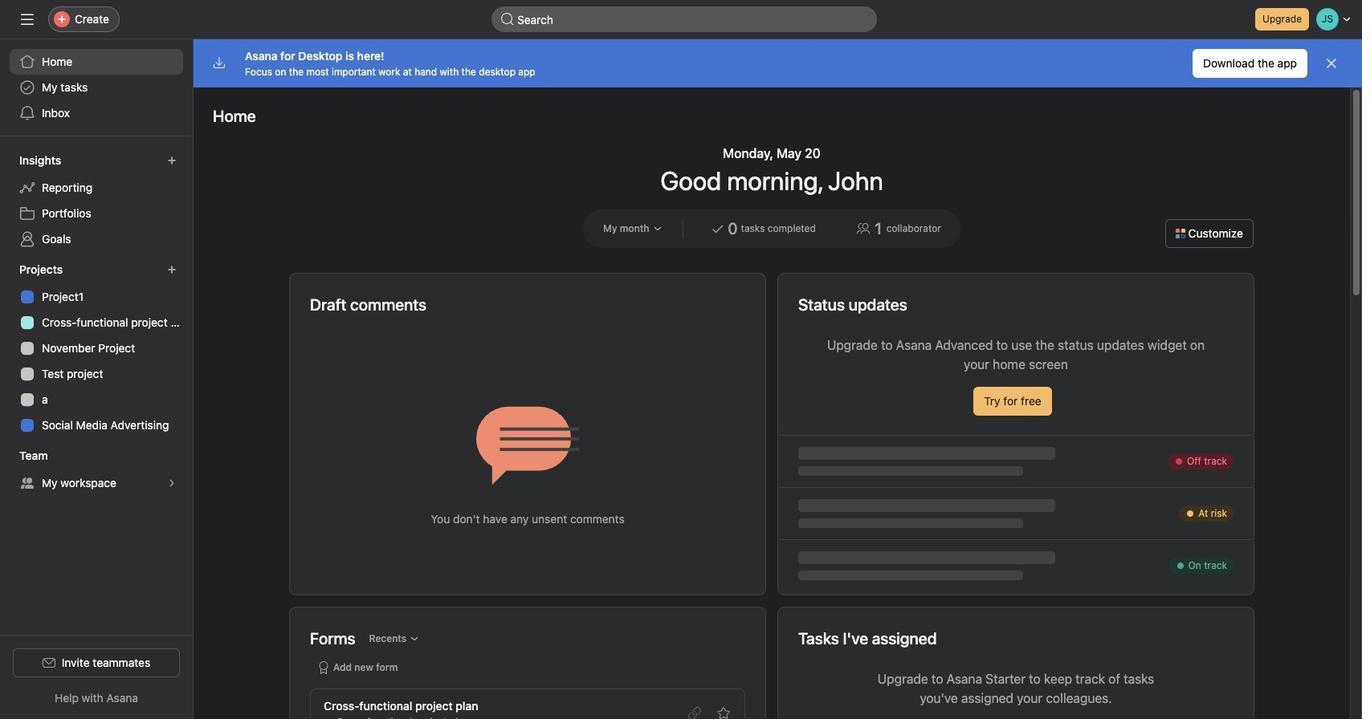 Task type: locate. For each thing, give the bounding box(es) containing it.
copy form link image
[[688, 708, 701, 720]]

global element
[[0, 39, 193, 136]]

prominent image
[[501, 13, 514, 26]]

hide sidebar image
[[21, 13, 34, 26]]

insights element
[[0, 146, 193, 255]]

Search tasks, projects, and more text field
[[492, 6, 877, 32]]

None field
[[492, 6, 877, 32]]

see details, my workspace image
[[167, 479, 177, 488]]

dismiss image
[[1325, 57, 1338, 70]]



Task type: vqa. For each thing, say whether or not it's contained in the screenshot.
Hide sidebar Icon
yes



Task type: describe. For each thing, give the bounding box(es) containing it.
new insights image
[[167, 156, 177, 165]]

projects element
[[0, 255, 193, 442]]

teams element
[[0, 442, 193, 500]]

new project or portfolio image
[[167, 265, 177, 275]]

add to favorites image
[[717, 708, 730, 720]]



